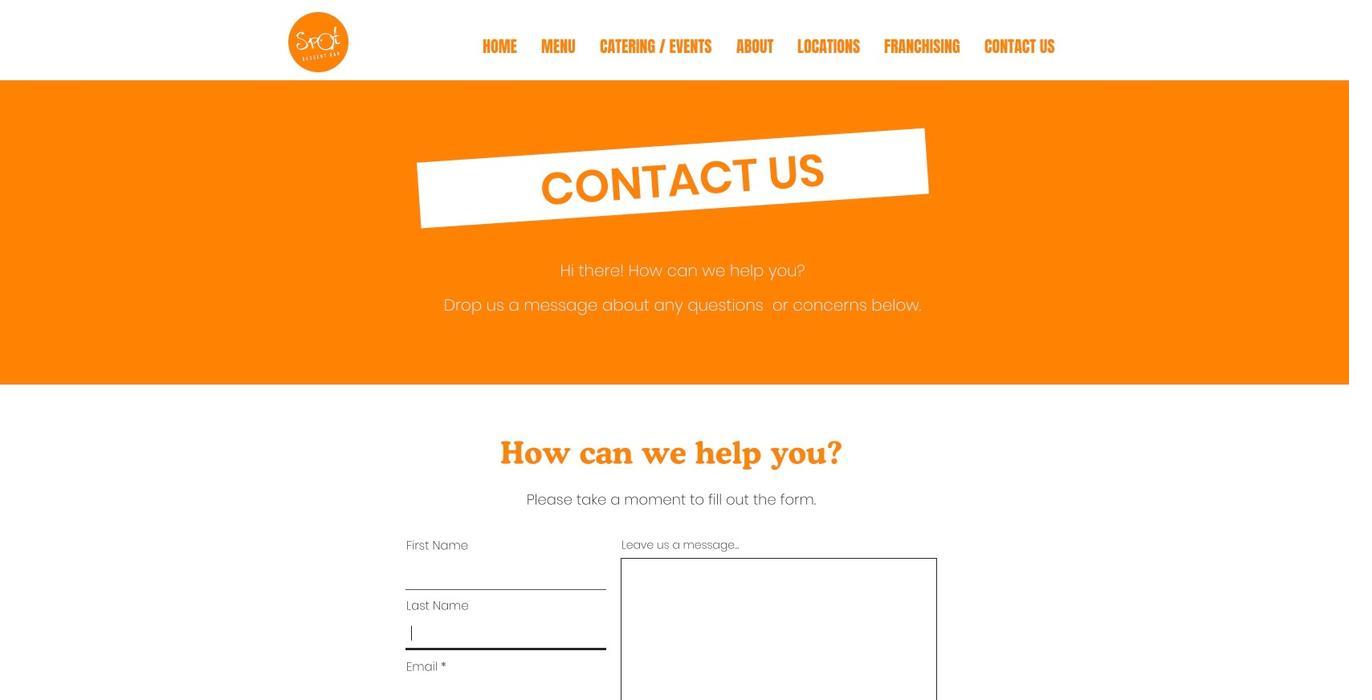 Task type: describe. For each thing, give the bounding box(es) containing it.
logo spot(light orange).png image
[[288, 12, 349, 72]]



Task type: locate. For each thing, give the bounding box(es) containing it.
None text field
[[621, 558, 938, 701], [406, 559, 607, 590], [406, 619, 607, 651], [621, 558, 938, 701], [406, 559, 607, 590], [406, 619, 607, 651]]

None email field
[[406, 680, 607, 701]]



